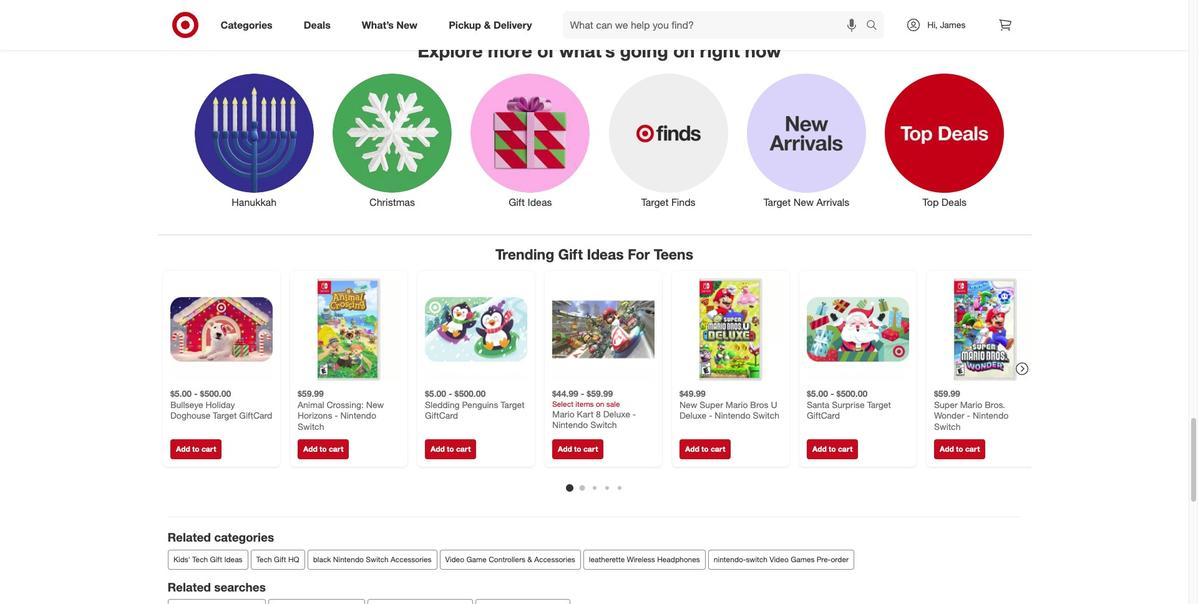 Task type: vqa. For each thing, say whether or not it's contained in the screenshot.


Task type: locate. For each thing, give the bounding box(es) containing it.
add for $5.00 - $500.00 santa surprise target giftcard
[[813, 444, 827, 454]]

tech
[[192, 555, 208, 564], [256, 555, 272, 564]]

giftcard inside $5.00 - $500.00 santa surprise target giftcard
[[807, 410, 840, 421]]

0 horizontal spatial $5.00
[[170, 388, 191, 399]]

$5.00 up santa
[[807, 388, 828, 399]]

7 add to cart from the left
[[940, 444, 980, 454]]

5 cart from the left
[[711, 444, 725, 454]]

$49.99
[[680, 388, 706, 399]]

7 to from the left
[[956, 444, 963, 454]]

$500.00
[[200, 388, 231, 399], [455, 388, 486, 399], [837, 388, 868, 399]]

add to cart button
[[170, 439, 222, 459], [297, 439, 349, 459], [425, 439, 476, 459], [552, 439, 604, 459], [680, 439, 731, 459], [807, 439, 858, 459], [934, 439, 986, 459]]

mario left bros
[[726, 399, 748, 410]]

1 horizontal spatial ideas
[[528, 196, 552, 209]]

nintendo-switch video games pre-order
[[714, 555, 849, 564]]

1 horizontal spatial giftcard
[[425, 410, 458, 421]]

gift
[[509, 196, 525, 209], [559, 245, 583, 263], [210, 555, 222, 564], [274, 555, 286, 564]]

1 video from the left
[[445, 555, 464, 564]]

switch down 8
[[590, 419, 617, 430]]

1 horizontal spatial $5.00
[[425, 388, 446, 399]]

gift right trending on the top left
[[559, 245, 583, 263]]

0 horizontal spatial super
[[700, 399, 723, 410]]

$59.99 inside $59.99 animal crossing: new horizons - nintendo switch
[[297, 388, 324, 399]]

1 giftcard from the left
[[239, 410, 272, 421]]

6 add to cart from the left
[[813, 444, 853, 454]]

nintendo-
[[714, 555, 746, 564]]

mario kart 8 deluxe - nintendo switch image
[[552, 278, 655, 381], [552, 278, 655, 381]]

gift left hq
[[274, 555, 286, 564]]

5 to from the left
[[701, 444, 709, 454]]

new down $49.99
[[680, 399, 697, 410]]

2 $500.00 from the left
[[455, 388, 486, 399]]

$59.99 inside $44.99 - $59.99 select items on sale mario kart 8 deluxe - nintendo switch
[[587, 388, 613, 399]]

3 $500.00 from the left
[[837, 388, 868, 399]]

$500.00 inside $5.00 - $500.00 bullseye holiday doghouse target giftcard
[[200, 388, 231, 399]]

new right the 'what's'
[[397, 18, 418, 31]]

add to cart button down doghouse
[[170, 439, 222, 459]]

mario inside $49.99 new super mario bros u deluxe - nintendo switch
[[726, 399, 748, 410]]

new right crossing:
[[366, 399, 384, 410]]

add for $44.99 - $59.99 select items on sale mario kart 8 deluxe - nintendo switch
[[558, 444, 572, 454]]

$59.99
[[297, 388, 324, 399], [587, 388, 613, 399], [934, 388, 960, 399]]

hq
[[288, 555, 299, 564]]

black nintendo switch accessories
[[313, 555, 431, 564]]

to for animal crossing: new horizons - nintendo switch
[[319, 444, 327, 454]]

2 horizontal spatial mario
[[960, 399, 983, 410]]

$59.99 for $59.99 super mario bros. wonder - nintendo switch
[[934, 388, 960, 399]]

$59.99 up wonder
[[934, 388, 960, 399]]

to for mario kart 8 deluxe - nintendo switch
[[574, 444, 581, 454]]

add to cart
[[176, 444, 216, 454], [303, 444, 343, 454], [430, 444, 471, 454], [558, 444, 598, 454], [685, 444, 725, 454], [813, 444, 853, 454], [940, 444, 980, 454]]

$59.99 super mario bros. wonder - nintendo switch
[[934, 388, 1009, 432]]

bullseye holiday doghouse target giftcard image
[[170, 278, 273, 381]]

super inside "$59.99 super mario bros. wonder - nintendo switch"
[[934, 399, 958, 410]]

0 horizontal spatial mario
[[552, 409, 574, 419]]

0 vertical spatial related
[[168, 530, 211, 544]]

target finds link
[[600, 71, 738, 210]]

video
[[445, 555, 464, 564], [770, 555, 789, 564]]

searches
[[214, 580, 266, 594]]

0 vertical spatial &
[[484, 18, 491, 31]]

switch down bros
[[753, 410, 779, 421]]

5 add from the left
[[685, 444, 699, 454]]

switch inside "$59.99 super mario bros. wonder - nintendo switch"
[[934, 421, 961, 432]]

nintendo down kart
[[552, 419, 588, 430]]

video inside nintendo-switch video games pre-order link
[[770, 555, 789, 564]]

2 horizontal spatial giftcard
[[807, 410, 840, 421]]

new left arrivals
[[794, 196, 814, 209]]

to for santa surprise target giftcard
[[829, 444, 836, 454]]

- inside $5.00 - $500.00 sledding penguins target giftcard
[[449, 388, 452, 399]]

& right pickup
[[484, 18, 491, 31]]

top deals link
[[876, 71, 1014, 210]]

0 horizontal spatial deals
[[304, 18, 331, 31]]

1 add to cart from the left
[[176, 444, 216, 454]]

-
[[194, 388, 197, 399], [449, 388, 452, 399], [581, 388, 584, 399], [831, 388, 834, 399], [633, 409, 636, 419], [334, 410, 338, 421], [709, 410, 712, 421], [967, 410, 970, 421]]

on for items
[[596, 399, 604, 409]]

nintendo down crossing:
[[340, 410, 376, 421]]

- inside $5.00 - $500.00 bullseye holiday doghouse target giftcard
[[194, 388, 197, 399]]

ideas left for
[[587, 245, 624, 263]]

nintendo
[[340, 410, 376, 421], [715, 410, 751, 421], [973, 410, 1009, 421], [552, 419, 588, 430], [333, 555, 364, 564]]

cart down surprise
[[838, 444, 853, 454]]

add to cart button down $49.99 new super mario bros u deluxe - nintendo switch
[[680, 439, 731, 459]]

0 horizontal spatial $500.00
[[200, 388, 231, 399]]

add to cart button for santa surprise target giftcard
[[807, 439, 858, 459]]

add down santa
[[813, 444, 827, 454]]

1 horizontal spatial super
[[934, 399, 958, 410]]

to for new super mario bros u deluxe - nintendo switch
[[701, 444, 709, 454]]

nintendo down bros
[[715, 410, 751, 421]]

switch right 'black'
[[366, 555, 388, 564]]

gift up trending on the top left
[[509, 196, 525, 209]]

- inside "$59.99 super mario bros. wonder - nintendo switch"
[[967, 410, 970, 421]]

$59.99 up animal
[[297, 388, 324, 399]]

add down 'select'
[[558, 444, 572, 454]]

3 cart from the left
[[456, 444, 471, 454]]

leatherette wireless headphones
[[589, 555, 700, 564]]

$5.00 for $5.00 - $500.00 bullseye holiday doghouse target giftcard
[[170, 388, 191, 399]]

cart for items
[[583, 444, 598, 454]]

0 horizontal spatial accessories
[[391, 555, 431, 564]]

deluxe inside $44.99 - $59.99 select items on sale mario kart 8 deluxe - nintendo switch
[[603, 409, 630, 419]]

2 add from the left
[[303, 444, 317, 454]]

target left finds
[[642, 196, 669, 209]]

related up "kids'"
[[168, 530, 211, 544]]

add for $5.00 - $500.00 bullseye holiday doghouse target giftcard
[[176, 444, 190, 454]]

mario down $44.99
[[552, 409, 574, 419]]

tech right "kids'"
[[192, 555, 208, 564]]

0 horizontal spatial &
[[484, 18, 491, 31]]

add down horizons
[[303, 444, 317, 454]]

$500.00 inside $5.00 - $500.00 santa surprise target giftcard
[[837, 388, 868, 399]]

deluxe down $49.99
[[680, 410, 706, 421]]

target right penguins
[[501, 399, 524, 410]]

categories
[[221, 18, 273, 31]]

$500.00 up surprise
[[837, 388, 868, 399]]

$59.99 for $59.99 animal crossing: new horizons - nintendo switch
[[297, 388, 324, 399]]

nintendo inside black nintendo switch accessories link
[[333, 555, 364, 564]]

hi,
[[928, 19, 938, 30]]

of
[[537, 39, 555, 62]]

crossing:
[[326, 399, 364, 410]]

giftcard for $5.00 - $500.00 sledding penguins target giftcard
[[425, 410, 458, 421]]

super down $49.99
[[700, 399, 723, 410]]

cart down doghouse
[[201, 444, 216, 454]]

add to cart down sledding
[[430, 444, 471, 454]]

cart
[[201, 444, 216, 454], [329, 444, 343, 454], [456, 444, 471, 454], [583, 444, 598, 454], [711, 444, 725, 454], [838, 444, 853, 454], [965, 444, 980, 454]]

3 $5.00 from the left
[[807, 388, 828, 399]]

add down sledding
[[430, 444, 445, 454]]

2 to from the left
[[319, 444, 327, 454]]

3 giftcard from the left
[[807, 410, 840, 421]]

nintendo down bros.
[[973, 410, 1009, 421]]

ideas inside kids' tech gift ideas link
[[224, 555, 242, 564]]

$5.00 inside $5.00 - $500.00 sledding penguins target giftcard
[[425, 388, 446, 399]]

ideas up trending on the top left
[[528, 196, 552, 209]]

1 vertical spatial on
[[596, 399, 604, 409]]

target new arrivals link
[[738, 71, 876, 210]]

add to cart button down kart
[[552, 439, 604, 459]]

cart down $49.99 new super mario bros u deluxe - nintendo switch
[[711, 444, 725, 454]]

2 horizontal spatial $5.00
[[807, 388, 828, 399]]

to down santa
[[829, 444, 836, 454]]

tech left hq
[[256, 555, 272, 564]]

$59.99 animal crossing: new horizons - nintendo switch
[[297, 388, 384, 432]]

2 $5.00 from the left
[[425, 388, 446, 399]]

- inside $49.99 new super mario bros u deluxe - nintendo switch
[[709, 410, 712, 421]]

deals right top
[[942, 196, 967, 209]]

giftcard
[[239, 410, 272, 421], [425, 410, 458, 421], [807, 410, 840, 421]]

4 add to cart button from the left
[[552, 439, 604, 459]]

teens
[[654, 245, 694, 263]]

2 horizontal spatial $500.00
[[837, 388, 868, 399]]

0 horizontal spatial on
[[596, 399, 604, 409]]

4 to from the left
[[574, 444, 581, 454]]

u
[[771, 399, 777, 410]]

switch down horizons
[[297, 421, 324, 432]]

3 to from the left
[[447, 444, 454, 454]]

wireless
[[627, 555, 655, 564]]

giftcard down sledding
[[425, 410, 458, 421]]

6 add from the left
[[813, 444, 827, 454]]

$5.00 up sledding
[[425, 388, 446, 399]]

2 horizontal spatial $59.99
[[934, 388, 960, 399]]

animal crossing: new horizons - nintendo switch image
[[297, 278, 400, 381], [297, 278, 400, 381]]

$500.00 for surprise
[[837, 388, 868, 399]]

to down horizons
[[319, 444, 327, 454]]

top deals
[[923, 196, 967, 209]]

new inside $49.99 new super mario bros u deluxe - nintendo switch
[[680, 399, 697, 410]]

items
[[575, 399, 594, 409]]

1 vertical spatial deals
[[942, 196, 967, 209]]

1 add to cart button from the left
[[170, 439, 222, 459]]

cart down $5.00 - $500.00 sledding penguins target giftcard
[[456, 444, 471, 454]]

add to cart down wonder
[[940, 444, 980, 454]]

on left the right
[[674, 39, 695, 62]]

cart down "$59.99 super mario bros. wonder - nintendo switch"
[[965, 444, 980, 454]]

6 to from the left
[[829, 444, 836, 454]]

2 cart from the left
[[329, 444, 343, 454]]

ideas down categories
[[224, 555, 242, 564]]

to for sledding penguins target giftcard
[[447, 444, 454, 454]]

1 horizontal spatial $59.99
[[587, 388, 613, 399]]

1 horizontal spatial deluxe
[[680, 410, 706, 421]]

& right controllers
[[527, 555, 532, 564]]

1 $5.00 from the left
[[170, 388, 191, 399]]

2 accessories from the left
[[534, 555, 575, 564]]

2 giftcard from the left
[[425, 410, 458, 421]]

add to cart button down wonder
[[934, 439, 986, 459]]

video left game
[[445, 555, 464, 564]]

super up wonder
[[934, 399, 958, 410]]

tech gift hq link
[[250, 550, 305, 570]]

2 tech from the left
[[256, 555, 272, 564]]

0 vertical spatial on
[[674, 39, 695, 62]]

add to cart for $5.00 - $500.00 sledding penguins target giftcard
[[430, 444, 471, 454]]

add down $49.99
[[685, 444, 699, 454]]

add for $59.99 animal crossing: new horizons - nintendo switch
[[303, 444, 317, 454]]

4 add from the left
[[558, 444, 572, 454]]

trending
[[496, 245, 555, 263]]

doghouse
[[170, 410, 210, 421]]

1 cart from the left
[[201, 444, 216, 454]]

$5.00 inside $5.00 - $500.00 santa surprise target giftcard
[[807, 388, 828, 399]]

giftcard inside $5.00 - $500.00 sledding penguins target giftcard
[[425, 410, 458, 421]]

super inside $49.99 new super mario bros u deluxe - nintendo switch
[[700, 399, 723, 410]]

target inside $5.00 - $500.00 sledding penguins target giftcard
[[501, 399, 524, 410]]

giftcard inside $5.00 - $500.00 bullseye holiday doghouse target giftcard
[[239, 410, 272, 421]]

to down wonder
[[956, 444, 963, 454]]

3 add to cart from the left
[[430, 444, 471, 454]]

related
[[168, 530, 211, 544], [168, 580, 211, 594]]

related for related categories
[[168, 530, 211, 544]]

1 horizontal spatial video
[[770, 555, 789, 564]]

deals link
[[293, 11, 346, 39]]

0 horizontal spatial tech
[[192, 555, 208, 564]]

james
[[940, 19, 966, 30]]

accessories
[[391, 555, 431, 564], [534, 555, 575, 564]]

to for super mario bros. wonder - nintendo switch
[[956, 444, 963, 454]]

game
[[466, 555, 487, 564]]

mario left bros.
[[960, 399, 983, 410]]

4 cart from the left
[[583, 444, 598, 454]]

1 horizontal spatial $500.00
[[455, 388, 486, 399]]

add to cart for $5.00 - $500.00 bullseye holiday doghouse target giftcard
[[176, 444, 216, 454]]

1 super from the left
[[700, 399, 723, 410]]

7 add from the left
[[940, 444, 954, 454]]

0 horizontal spatial ideas
[[224, 555, 242, 564]]

bros
[[750, 399, 769, 410]]

target
[[642, 196, 669, 209], [764, 196, 791, 209], [501, 399, 524, 410], [867, 399, 891, 410], [213, 410, 237, 421]]

&
[[484, 18, 491, 31], [527, 555, 532, 564]]

new super mario bros u deluxe - nintendo switch image
[[680, 278, 782, 381], [680, 278, 782, 381]]

deals inside top deals link
[[942, 196, 967, 209]]

deals left the 'what's'
[[304, 18, 331, 31]]

0 horizontal spatial giftcard
[[239, 410, 272, 421]]

7 add to cart button from the left
[[934, 439, 986, 459]]

1 vertical spatial related
[[168, 580, 211, 594]]

related down "kids'"
[[168, 580, 211, 594]]

add to cart button down sledding
[[425, 439, 476, 459]]

1 add from the left
[[176, 444, 190, 454]]

1 accessories from the left
[[391, 555, 431, 564]]

leatherette
[[589, 555, 625, 564]]

add to cart button for super mario bros. wonder - nintendo switch
[[934, 439, 986, 459]]

1 horizontal spatial on
[[674, 39, 695, 62]]

1 related from the top
[[168, 530, 211, 544]]

5 add to cart button from the left
[[680, 439, 731, 459]]

on inside $44.99 - $59.99 select items on sale mario kart 8 deluxe - nintendo switch
[[596, 399, 604, 409]]

add to cart button down santa
[[807, 439, 858, 459]]

$500.00 up holiday
[[200, 388, 231, 399]]

2 related from the top
[[168, 580, 211, 594]]

bros.
[[985, 399, 1005, 410]]

target down holiday
[[213, 410, 237, 421]]

categories
[[214, 530, 274, 544]]

1 horizontal spatial deals
[[942, 196, 967, 209]]

1 $59.99 from the left
[[297, 388, 324, 399]]

2 super from the left
[[934, 399, 958, 410]]

wonder
[[934, 410, 965, 421]]

4 add to cart from the left
[[558, 444, 598, 454]]

add to cart down $49.99 new super mario bros u deluxe - nintendo switch
[[685, 444, 725, 454]]

switch down wonder
[[934, 421, 961, 432]]

0 horizontal spatial deluxe
[[603, 409, 630, 419]]

deluxe
[[603, 409, 630, 419], [680, 410, 706, 421]]

6 cart from the left
[[838, 444, 853, 454]]

related searches
[[168, 580, 266, 594]]

mario inside $44.99 - $59.99 select items on sale mario kart 8 deluxe - nintendo switch
[[552, 409, 574, 419]]

3 add from the left
[[430, 444, 445, 454]]

1 horizontal spatial mario
[[726, 399, 748, 410]]

add to cart down horizons
[[303, 444, 343, 454]]

target right surprise
[[867, 399, 891, 410]]

$5.00 up bullseye
[[170, 388, 191, 399]]

to down $49.99 new super mario bros u deluxe - nintendo switch
[[701, 444, 709, 454]]

$500.00 up penguins
[[455, 388, 486, 399]]

$500.00 inside $5.00 - $500.00 sledding penguins target giftcard
[[455, 388, 486, 399]]

what's
[[362, 18, 394, 31]]

add for $59.99 super mario bros. wonder - nintendo switch
[[940, 444, 954, 454]]

nintendo inside $44.99 - $59.99 select items on sale mario kart 8 deluxe - nintendo switch
[[552, 419, 588, 430]]

to
[[192, 444, 199, 454], [319, 444, 327, 454], [447, 444, 454, 454], [574, 444, 581, 454], [701, 444, 709, 454], [829, 444, 836, 454], [956, 444, 963, 454]]

$59.99 inside "$59.99 super mario bros. wonder - nintendo switch"
[[934, 388, 960, 399]]

$59.99 up sale in the bottom right of the page
[[587, 388, 613, 399]]

0 vertical spatial ideas
[[528, 196, 552, 209]]

christmas link
[[323, 71, 461, 210]]

2 add to cart from the left
[[303, 444, 343, 454]]

bullseye
[[170, 399, 203, 410]]

3 $59.99 from the left
[[934, 388, 960, 399]]

add to cart for $49.99 new super mario bros u deluxe - nintendo switch
[[685, 444, 725, 454]]

1 horizontal spatial &
[[527, 555, 532, 564]]

giftcard for $5.00 - $500.00 santa surprise target giftcard
[[807, 410, 840, 421]]

super mario bros. wonder - nintendo switch image
[[934, 278, 1037, 381], [934, 278, 1037, 381]]

add down wonder
[[940, 444, 954, 454]]

deluxe inside $49.99 new super mario bros u deluxe - nintendo switch
[[680, 410, 706, 421]]

1 $500.00 from the left
[[200, 388, 231, 399]]

giftcard down santa
[[807, 410, 840, 421]]

$5.00 inside $5.00 - $500.00 bullseye holiday doghouse target giftcard
[[170, 388, 191, 399]]

1 horizontal spatial tech
[[256, 555, 272, 564]]

cart down $59.99 animal crossing: new horizons - nintendo switch
[[329, 444, 343, 454]]

add to cart down doghouse
[[176, 444, 216, 454]]

add to cart button down horizons
[[297, 439, 349, 459]]

kids' tech gift ideas
[[173, 555, 242, 564]]

what's
[[560, 39, 615, 62]]

2 horizontal spatial ideas
[[587, 245, 624, 263]]

3 add to cart button from the left
[[425, 439, 476, 459]]

select
[[552, 399, 573, 409]]

target left arrivals
[[764, 196, 791, 209]]

$44.99
[[552, 388, 578, 399]]

0 horizontal spatial $59.99
[[297, 388, 324, 399]]

on
[[674, 39, 695, 62], [596, 399, 604, 409]]

cart down kart
[[583, 444, 598, 454]]

add to cart down kart
[[558, 444, 598, 454]]

2 vertical spatial ideas
[[224, 555, 242, 564]]

to down sledding
[[447, 444, 454, 454]]

sledding penguins target giftcard image
[[425, 278, 527, 381]]

2 add to cart button from the left
[[297, 439, 349, 459]]

add down doghouse
[[176, 444, 190, 454]]

gift down related categories
[[210, 555, 222, 564]]

add for $5.00 - $500.00 sledding penguins target giftcard
[[430, 444, 445, 454]]

more
[[488, 39, 532, 62]]

add to cart down santa
[[813, 444, 853, 454]]

giftcard left horizons
[[239, 410, 272, 421]]

6 add to cart button from the left
[[807, 439, 858, 459]]

0 horizontal spatial video
[[445, 555, 464, 564]]

2 video from the left
[[770, 555, 789, 564]]

1 horizontal spatial accessories
[[534, 555, 575, 564]]

gift ideas
[[509, 196, 552, 209]]

$5.00 - $500.00 bullseye holiday doghouse target giftcard
[[170, 388, 272, 421]]

to for bullseye holiday doghouse target giftcard
[[192, 444, 199, 454]]

gift ideas link
[[461, 71, 600, 210]]

on left sale in the bottom right of the page
[[596, 399, 604, 409]]

deluxe right 8
[[603, 409, 630, 419]]

0 vertical spatial deals
[[304, 18, 331, 31]]

nintendo right 'black'
[[333, 555, 364, 564]]

$500.00 for holiday
[[200, 388, 231, 399]]

nintendo inside "$59.99 super mario bros. wonder - nintendo switch"
[[973, 410, 1009, 421]]

tech gift hq
[[256, 555, 299, 564]]

to down doghouse
[[192, 444, 199, 454]]

$500.00 for penguins
[[455, 388, 486, 399]]

2 $59.99 from the left
[[587, 388, 613, 399]]

$5.00 - $500.00 sledding penguins target giftcard
[[425, 388, 524, 421]]

super
[[700, 399, 723, 410], [934, 399, 958, 410]]

7 cart from the left
[[965, 444, 980, 454]]

to down kart
[[574, 444, 581, 454]]

1 to from the left
[[192, 444, 199, 454]]

5 add to cart from the left
[[685, 444, 725, 454]]

video right switch on the right of the page
[[770, 555, 789, 564]]

mario
[[726, 399, 748, 410], [960, 399, 983, 410], [552, 409, 574, 419]]

ideas
[[528, 196, 552, 209], [587, 245, 624, 263], [224, 555, 242, 564]]



Task type: describe. For each thing, give the bounding box(es) containing it.
trending gift ideas for teens
[[496, 245, 694, 263]]

- inside $59.99 animal crossing: new horizons - nintendo switch
[[334, 410, 338, 421]]

add to cart button for sledding penguins target giftcard
[[425, 439, 476, 459]]

hi, james
[[928, 19, 966, 30]]

going
[[620, 39, 669, 62]]

target inside $5.00 - $500.00 santa surprise target giftcard
[[867, 399, 891, 410]]

new for what's
[[397, 18, 418, 31]]

add to cart button for bullseye holiday doghouse target giftcard
[[170, 439, 222, 459]]

horizons
[[297, 410, 332, 421]]

animal
[[297, 399, 324, 410]]

kids' tech gift ideas link
[[168, 550, 248, 570]]

related categories
[[168, 530, 274, 544]]

games
[[791, 555, 815, 564]]

$5.00 - $500.00 santa surprise target giftcard
[[807, 388, 891, 421]]

search button
[[861, 11, 891, 41]]

on for going
[[674, 39, 695, 62]]

add to cart for $59.99 super mario bros. wonder - nintendo switch
[[940, 444, 980, 454]]

switch inside $44.99 - $59.99 select items on sale mario kart 8 deluxe - nintendo switch
[[590, 419, 617, 430]]

switch
[[746, 555, 768, 564]]

cart for horizons
[[329, 444, 343, 454]]

controllers
[[489, 555, 525, 564]]

switch inside $49.99 new super mario bros u deluxe - nintendo switch
[[753, 410, 779, 421]]

top
[[923, 196, 939, 209]]

cart for wonder
[[965, 444, 980, 454]]

for
[[628, 245, 650, 263]]

target finds
[[642, 196, 696, 209]]

explore
[[418, 39, 483, 62]]

$44.99 - $59.99 select items on sale mario kart 8 deluxe - nintendo switch
[[552, 388, 636, 430]]

pickup
[[449, 18, 481, 31]]

santa
[[807, 399, 830, 410]]

add to cart button for new super mario bros u deluxe - nintendo switch
[[680, 439, 731, 459]]

arrivals
[[817, 196, 850, 209]]

What can we help you find? suggestions appear below search field
[[563, 11, 870, 39]]

add to cart for $44.99 - $59.99 select items on sale mario kart 8 deluxe - nintendo switch
[[558, 444, 598, 454]]

black nintendo switch accessories link
[[307, 550, 437, 570]]

deals inside deals link
[[304, 18, 331, 31]]

holiday
[[205, 399, 235, 410]]

- inside $5.00 - $500.00 santa surprise target giftcard
[[831, 388, 834, 399]]

search
[[861, 20, 891, 32]]

pre-
[[817, 555, 831, 564]]

add to cart button for mario kart 8 deluxe - nintendo switch
[[552, 439, 604, 459]]

ideas inside gift ideas link
[[528, 196, 552, 209]]

right
[[700, 39, 740, 62]]

hanukkah link
[[185, 71, 323, 210]]

order
[[831, 555, 849, 564]]

cart for bros
[[711, 444, 725, 454]]

add to cart for $59.99 animal crossing: new horizons - nintendo switch
[[303, 444, 343, 454]]

$5.00 for $5.00 - $500.00 sledding penguins target giftcard
[[425, 388, 446, 399]]

nintendo inside $59.99 animal crossing: new horizons - nintendo switch
[[340, 410, 376, 421]]

1 vertical spatial ideas
[[587, 245, 624, 263]]

explore more of what's going on right now
[[418, 39, 782, 62]]

penguins
[[462, 399, 498, 410]]

kids'
[[173, 555, 190, 564]]

related for related searches
[[168, 580, 211, 594]]

new inside $59.99 animal crossing: new horizons - nintendo switch
[[366, 399, 384, 410]]

8
[[596, 409, 601, 419]]

santa surprise target giftcard image
[[807, 278, 909, 381]]

headphones
[[657, 555, 700, 564]]

sledding
[[425, 399, 460, 410]]

delivery
[[494, 18, 532, 31]]

pickup & delivery link
[[438, 11, 548, 39]]

new for target
[[794, 196, 814, 209]]

cart for penguins
[[456, 444, 471, 454]]

mario inside "$59.99 super mario bros. wonder - nintendo switch"
[[960, 399, 983, 410]]

christmas
[[370, 196, 415, 209]]

black
[[313, 555, 331, 564]]

sale
[[606, 399, 620, 409]]

video game controllers & accessories link
[[440, 550, 581, 570]]

new for $49.99
[[680, 399, 697, 410]]

leatherette wireless headphones link
[[583, 550, 706, 570]]

switch inside $59.99 animal crossing: new horizons - nintendo switch
[[297, 421, 324, 432]]

1 vertical spatial &
[[527, 555, 532, 564]]

surprise
[[832, 399, 865, 410]]

$5.00 for $5.00 - $500.00 santa surprise target giftcard
[[807, 388, 828, 399]]

now
[[745, 39, 782, 62]]

categories link
[[210, 11, 288, 39]]

cart for holiday
[[201, 444, 216, 454]]

finds
[[672, 196, 696, 209]]

what's new
[[362, 18, 418, 31]]

$49.99 new super mario bros u deluxe - nintendo switch
[[680, 388, 779, 421]]

nintendo inside $49.99 new super mario bros u deluxe - nintendo switch
[[715, 410, 751, 421]]

add to cart button for animal crossing: new horizons - nintendo switch
[[297, 439, 349, 459]]

pickup & delivery
[[449, 18, 532, 31]]

kart
[[577, 409, 594, 419]]

target new arrivals
[[764, 196, 850, 209]]

nintendo-switch video games pre-order link
[[708, 550, 854, 570]]

target inside $5.00 - $500.00 bullseye holiday doghouse target giftcard
[[213, 410, 237, 421]]

what's new link
[[351, 11, 433, 39]]

cart for surprise
[[838, 444, 853, 454]]

hanukkah
[[232, 196, 277, 209]]

video inside video game controllers & accessories link
[[445, 555, 464, 564]]

1 tech from the left
[[192, 555, 208, 564]]

add for $49.99 new super mario bros u deluxe - nintendo switch
[[685, 444, 699, 454]]

add to cart for $5.00 - $500.00 santa surprise target giftcard
[[813, 444, 853, 454]]

video game controllers & accessories
[[445, 555, 575, 564]]



